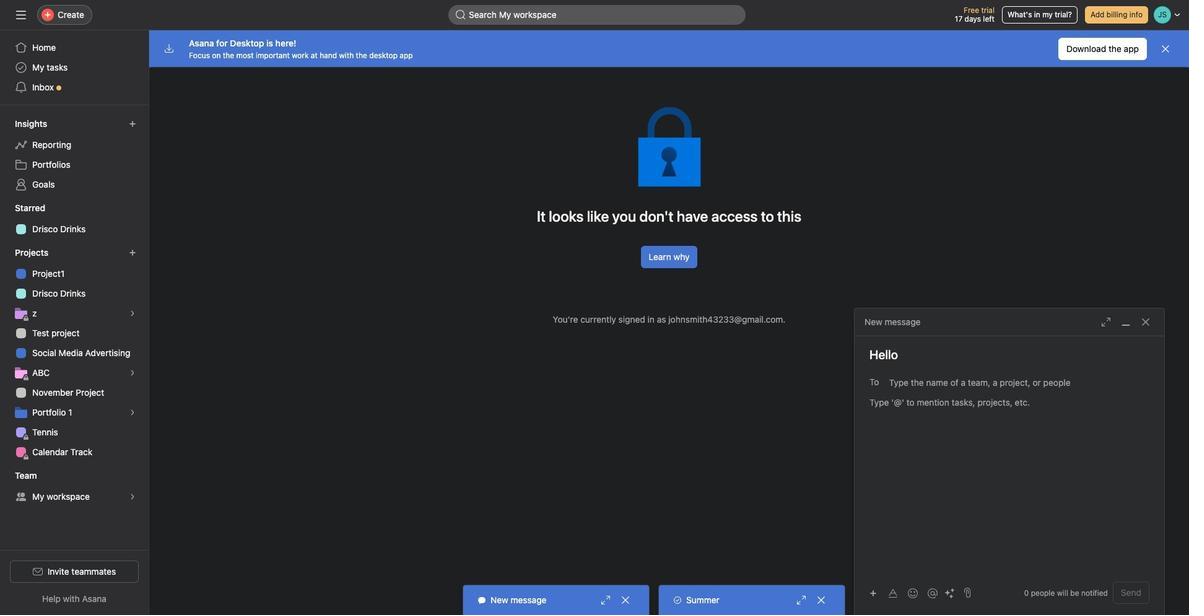Task type: vqa. For each thing, say whether or not it's contained in the screenshot.
Cross-functional project plan
no



Task type: describe. For each thing, give the bounding box(es) containing it.
teams element
[[0, 465, 149, 509]]

close image for expand summer icon
[[816, 595, 826, 605]]

emoji image
[[908, 588, 918, 598]]

minimize image
[[1121, 317, 1131, 327]]

close image for expand new message 'icon'
[[621, 595, 631, 605]]

see details, abc image
[[129, 369, 136, 377]]

insert an object image
[[870, 589, 877, 597]]

see details, z image
[[129, 310, 136, 317]]

new insights image
[[129, 120, 136, 128]]

starred element
[[0, 197, 149, 242]]

new project or portfolio image
[[129, 249, 136, 256]]

hide sidebar image
[[16, 10, 26, 20]]



Task type: locate. For each thing, give the bounding box(es) containing it.
close image
[[1141, 317, 1151, 327]]

global element
[[0, 30, 149, 105]]

dismiss image
[[1161, 44, 1171, 54]]

see details, portfolio 1 image
[[129, 409, 136, 416]]

1 close image from the left
[[621, 595, 631, 605]]

list box
[[448, 5, 746, 25]]

projects element
[[0, 242, 149, 465]]

expand summer image
[[797, 595, 806, 605]]

expand popout to full screen image
[[1101, 317, 1111, 327]]

close image
[[621, 595, 631, 605], [816, 595, 826, 605]]

see details, my workspace image
[[129, 493, 136, 500]]

close image right expand new message 'icon'
[[621, 595, 631, 605]]

1 horizontal spatial close image
[[816, 595, 826, 605]]

insights element
[[0, 113, 149, 197]]

toolbar
[[865, 584, 959, 602]]

expand new message image
[[601, 595, 611, 605]]

at mention image
[[928, 588, 938, 598]]

formatting image
[[888, 588, 898, 598]]

dialog
[[855, 308, 1164, 615]]

isinverse image
[[456, 10, 466, 20]]

Type the name of a team, a project, or people text field
[[889, 375, 1073, 390]]

2 close image from the left
[[816, 595, 826, 605]]

0 horizontal spatial close image
[[621, 595, 631, 605]]

ai assist options image
[[945, 588, 955, 598]]

close image right expand summer icon
[[816, 595, 826, 605]]

Add subject text field
[[855, 346, 1164, 364]]



